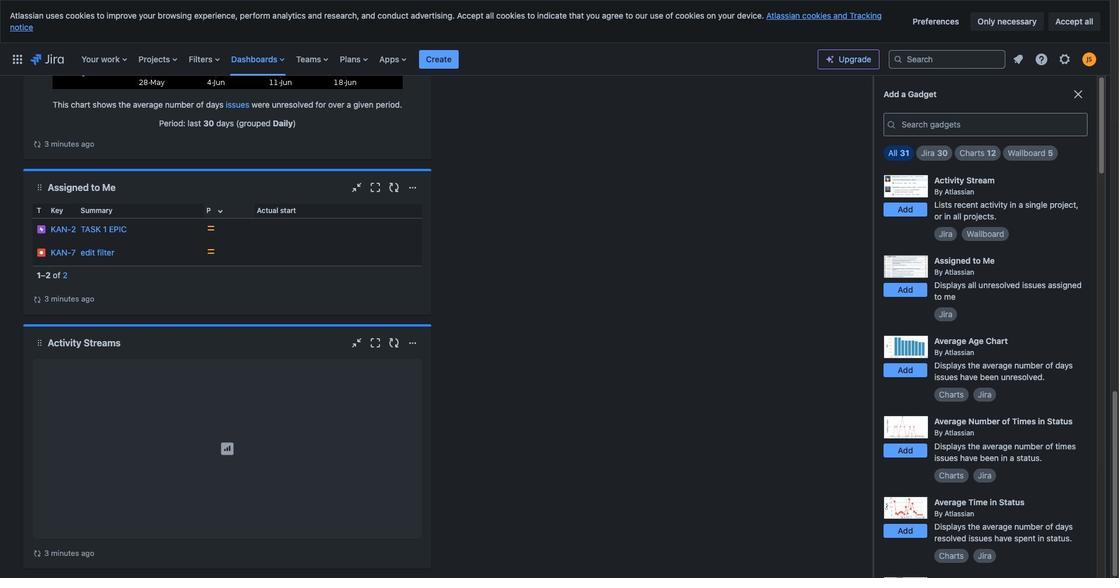 Task type: describe. For each thing, give the bounding box(es) containing it.
region for more actions for assigned to me gadget image
[[33, 204, 422, 306]]

last refreshed image for region related to more actions for assigned to me gadget image
[[33, 295, 42, 305]]

average time in status image
[[884, 497, 928, 520]]

your profile and settings image
[[1082, 52, 1096, 66]]

bug image
[[37, 248, 46, 258]]

1 horizontal spatial list
[[1008, 49, 1103, 70]]

appswitcher icon image
[[10, 52, 24, 66]]

last refreshed image
[[33, 550, 42, 559]]

more actions for activity streams gadget image
[[406, 336, 420, 350]]

medium image
[[206, 247, 216, 257]]

1 region from the top
[[33, 0, 422, 151]]

undefined generated chart image image
[[52, 0, 403, 89]]

region for more actions for activity streams gadget icon
[[33, 360, 422, 560]]

notifications image
[[1011, 52, 1025, 66]]



Task type: locate. For each thing, give the bounding box(es) containing it.
region
[[33, 0, 422, 151], [33, 204, 422, 306], [33, 360, 422, 560]]

more actions for assigned to me gadget image
[[406, 181, 420, 195]]

2 region from the top
[[33, 204, 422, 306]]

banner
[[0, 43, 1110, 76]]

list
[[76, 43, 818, 75], [1008, 49, 1103, 70]]

average number of times in status image
[[884, 416, 928, 439]]

activity stream image
[[884, 175, 928, 198]]

last refreshed image up drag to move gadget image
[[33, 140, 42, 149]]

drag to move gadget image
[[33, 336, 47, 350]]

list item
[[419, 43, 459, 75]]

1 vertical spatial region
[[33, 204, 422, 306]]

1 vertical spatial last refreshed image
[[33, 295, 42, 305]]

Search gadgets field
[[898, 114, 1087, 135]]

primary element
[[7, 43, 818, 75]]

placeholder icon image
[[218, 440, 237, 459]]

assigned to me image
[[884, 255, 928, 278]]

0 horizontal spatial list
[[76, 43, 818, 75]]

3 region from the top
[[33, 360, 422, 560]]

epic image
[[37, 225, 46, 234]]

last refreshed image
[[33, 140, 42, 149], [33, 295, 42, 305]]

0 vertical spatial last refreshed image
[[33, 140, 42, 149]]

2 vertical spatial region
[[33, 360, 422, 560]]

medium image
[[206, 224, 216, 233]]

settings image
[[1058, 52, 1072, 66]]

drag to move gadget image
[[33, 181, 47, 195]]

search image
[[894, 54, 903, 64]]

Search field
[[889, 50, 1005, 68]]

None search field
[[889, 50, 1005, 68]]

jira image
[[30, 52, 64, 66], [30, 52, 64, 66]]

last refreshed image for third region from the bottom
[[33, 140, 42, 149]]

1 last refreshed image from the top
[[33, 140, 42, 149]]

last refreshed image up drag to move gadget icon
[[33, 295, 42, 305]]

0 vertical spatial region
[[33, 0, 422, 151]]

average age chart image
[[884, 336, 928, 359]]

2 last refreshed image from the top
[[33, 295, 42, 305]]

help image
[[1035, 52, 1049, 66]]



Task type: vqa. For each thing, say whether or not it's contained in the screenshot.
Projects link
no



